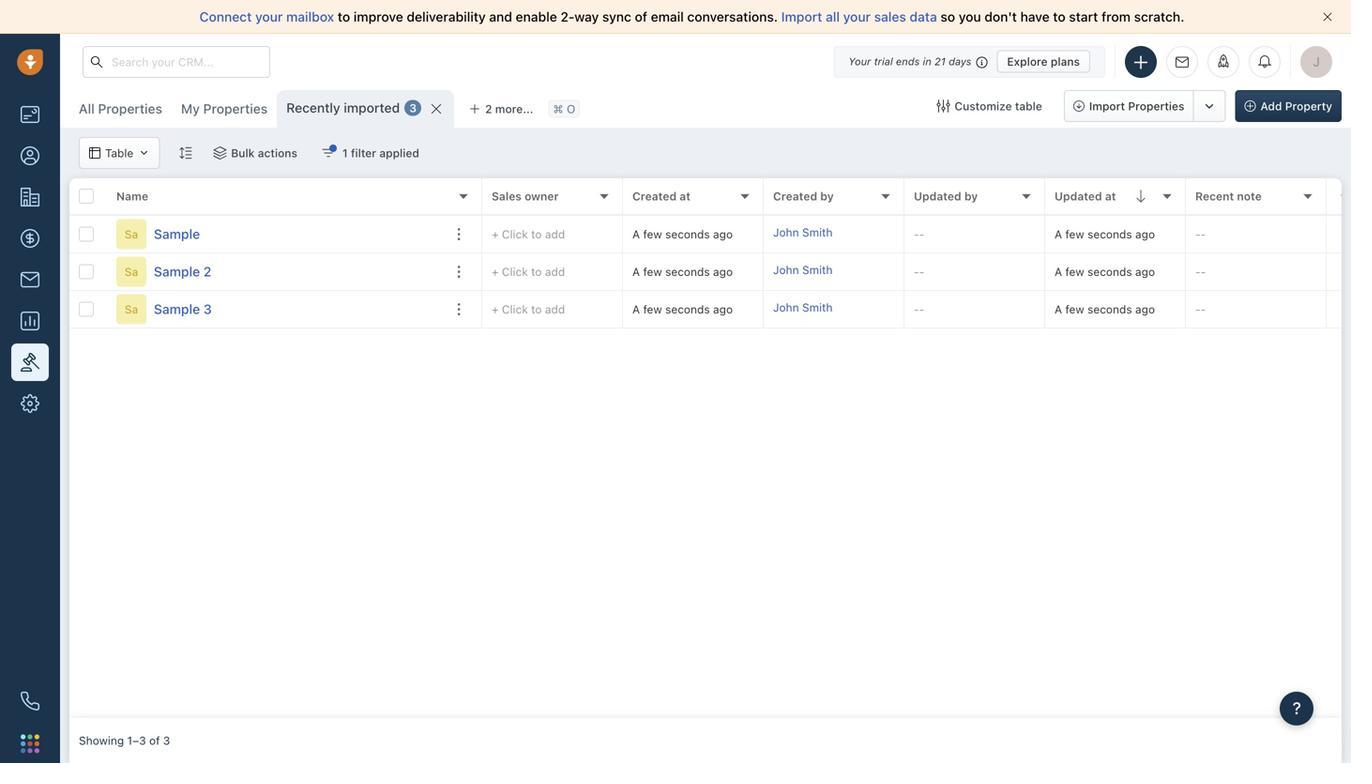 Task type: locate. For each thing, give the bounding box(es) containing it.
2 vertical spatial john smith link
[[773, 299, 833, 319]]

press space to select this row. row containing sample
[[69, 216, 482, 253]]

1 at from the left
[[680, 190, 691, 203]]

your left mailbox in the left top of the page
[[255, 9, 283, 24]]

-
[[914, 228, 919, 241], [919, 228, 925, 241], [1196, 228, 1201, 241], [1201, 228, 1206, 241], [914, 265, 919, 278], [919, 265, 925, 278], [1196, 265, 1201, 278], [1201, 265, 1206, 278], [914, 303, 919, 316], [919, 303, 925, 316], [1196, 303, 1201, 316], [1201, 303, 1206, 316]]

2 john from the top
[[773, 263, 799, 276]]

1 horizontal spatial import
[[1090, 99, 1125, 113]]

2 at from the left
[[1105, 190, 1116, 203]]

import properties button
[[1064, 90, 1194, 122]]

2 sample from the top
[[154, 264, 200, 279]]

0 vertical spatial sa
[[125, 228, 138, 241]]

2 click from the top
[[502, 265, 528, 278]]

3 john smith link from the top
[[773, 299, 833, 319]]

trial
[[874, 55, 893, 68]]

2 vertical spatial + click to add
[[492, 303, 565, 316]]

3 right imported
[[409, 101, 417, 114]]

0 vertical spatial john smith link
[[773, 224, 833, 244]]

1 vertical spatial click
[[502, 265, 528, 278]]

1 horizontal spatial by
[[965, 190, 978, 203]]

3 + from the top
[[492, 303, 499, 316]]

table
[[1015, 99, 1043, 113]]

1 created from the left
[[633, 190, 677, 203]]

sa for sample 3
[[125, 303, 138, 316]]

2 vertical spatial cell
[[1327, 291, 1351, 328]]

sample up "sample 2" at the top left of the page
[[154, 226, 200, 242]]

2 + click to add from the top
[[492, 265, 565, 278]]

1 vertical spatial add
[[545, 265, 565, 278]]

sample for sample
[[154, 226, 200, 242]]

table
[[105, 146, 134, 159]]

2 sa from the top
[[125, 265, 138, 278]]

1 horizontal spatial updated
[[1055, 190, 1102, 203]]

import inside button
[[1090, 99, 1125, 113]]

3 down the 'sample 2' link
[[203, 301, 212, 317]]

2 by from the left
[[965, 190, 978, 203]]

1 vertical spatial john smith
[[773, 263, 833, 276]]

1 vertical spatial john smith link
[[773, 262, 833, 282]]

1 cell from the top
[[1327, 216, 1351, 252]]

more...
[[495, 102, 534, 115]]

2 vertical spatial smith
[[802, 301, 833, 314]]

0 vertical spatial +
[[492, 228, 499, 241]]

1 filter applied
[[342, 146, 419, 160]]

0 horizontal spatial of
[[149, 734, 160, 747]]

import left all
[[782, 9, 823, 24]]

smith
[[802, 226, 833, 239], [802, 263, 833, 276], [802, 301, 833, 314]]

0 horizontal spatial 3
[[163, 734, 170, 747]]

explore plans link
[[997, 50, 1091, 73]]

1 sa from the top
[[125, 228, 138, 241]]

add
[[545, 228, 565, 241], [545, 265, 565, 278], [545, 303, 565, 316]]

properties inside button
[[1128, 99, 1185, 113]]

2 vertical spatial sample
[[154, 301, 200, 317]]

2-
[[561, 9, 575, 24]]

at
[[680, 190, 691, 203], [1105, 190, 1116, 203]]

data
[[910, 9, 937, 24]]

sa
[[125, 228, 138, 241], [125, 265, 138, 278], [125, 303, 138, 316]]

3 inside press space to select this row. row
[[203, 301, 212, 317]]

1 vertical spatial of
[[149, 734, 160, 747]]

all properties button
[[69, 90, 172, 128], [79, 101, 162, 116]]

1 john smith from the top
[[773, 226, 833, 239]]

0 horizontal spatial at
[[680, 190, 691, 203]]

1 horizontal spatial 2
[[485, 102, 492, 115]]

2 vertical spatial +
[[492, 303, 499, 316]]

showing
[[79, 734, 124, 747]]

sample for sample 2
[[154, 264, 200, 279]]

recently imported 3
[[286, 100, 417, 115]]

container_wx8msf4aqz5i3rn1 image left customize at the top right
[[937, 99, 950, 113]]

a
[[633, 228, 640, 241], [1055, 228, 1063, 241], [633, 265, 640, 278], [1055, 265, 1063, 278], [633, 303, 640, 316], [1055, 303, 1063, 316]]

2 smith from the top
[[802, 263, 833, 276]]

properties up bulk
[[203, 101, 268, 116]]

2 updated from the left
[[1055, 190, 1102, 203]]

properties
[[1128, 99, 1185, 113], [98, 101, 162, 116], [203, 101, 268, 116]]

3 inside recently imported 3
[[409, 101, 417, 114]]

1 vertical spatial 2
[[203, 264, 211, 279]]

0 vertical spatial import
[[782, 9, 823, 24]]

grid
[[69, 176, 1351, 718]]

container_wx8msf4aqz5i3rn1 image left bulk
[[213, 146, 226, 160]]

3 sa from the top
[[125, 303, 138, 316]]

2 vertical spatial sa
[[125, 303, 138, 316]]

2 created from the left
[[773, 190, 818, 203]]

seconds
[[665, 228, 710, 241], [1088, 228, 1133, 241], [665, 265, 710, 278], [1088, 265, 1133, 278], [665, 303, 710, 316], [1088, 303, 1133, 316]]

recently imported link
[[286, 99, 400, 117]]

john
[[773, 226, 799, 239], [773, 263, 799, 276], [773, 301, 799, 314]]

2 horizontal spatial properties
[[1128, 99, 1185, 113]]

phone element
[[11, 682, 49, 720]]

container_wx8msf4aqz5i3rn1 image inside bulk actions button
[[213, 146, 226, 160]]

container_wx8msf4aqz5i3rn1 image for bulk actions button
[[213, 146, 226, 160]]

2 left more...
[[485, 102, 492, 115]]

created
[[633, 190, 677, 203], [773, 190, 818, 203]]

2 john smith link from the top
[[773, 262, 833, 282]]

1 + from the top
[[492, 228, 499, 241]]

applied
[[379, 146, 419, 160]]

your right all
[[843, 9, 871, 24]]

your
[[255, 9, 283, 24], [843, 9, 871, 24]]

property
[[1286, 99, 1333, 113]]

2 vertical spatial add
[[545, 303, 565, 316]]

0 vertical spatial add
[[545, 228, 565, 241]]

0 vertical spatial john
[[773, 226, 799, 239]]

import
[[782, 9, 823, 24], [1090, 99, 1125, 113]]

sales
[[874, 9, 906, 24]]

few
[[643, 228, 662, 241], [1066, 228, 1085, 241], [643, 265, 662, 278], [1066, 265, 1085, 278], [643, 303, 662, 316], [1066, 303, 1085, 316]]

john smith link
[[773, 224, 833, 244], [773, 262, 833, 282], [773, 299, 833, 319]]

properties right all
[[98, 101, 162, 116]]

updated
[[914, 190, 962, 203], [1055, 190, 1102, 203]]

sample down the 'sample 2' link
[[154, 301, 200, 317]]

press space to select this row. row containing sample 2
[[69, 253, 482, 291]]

of
[[635, 9, 648, 24], [149, 734, 160, 747]]

1 row group from the left
[[69, 216, 482, 328]]

row group
[[69, 216, 482, 328], [482, 216, 1351, 328]]

cell
[[1327, 216, 1351, 252], [1327, 253, 1351, 290], [1327, 291, 1351, 328]]

0 vertical spatial click
[[502, 228, 528, 241]]

1 vertical spatial sample
[[154, 264, 200, 279]]

add property
[[1261, 99, 1333, 113]]

2 vertical spatial john
[[773, 301, 799, 314]]

0 vertical spatial + click to add
[[492, 228, 565, 241]]

0 horizontal spatial updated
[[914, 190, 962, 203]]

press space to select this row. row
[[69, 216, 482, 253], [482, 216, 1351, 253], [69, 253, 482, 291], [482, 253, 1351, 291], [69, 291, 482, 328], [482, 291, 1351, 328]]

sa down name
[[125, 228, 138, 241]]

sa left sample 3 link
[[125, 303, 138, 316]]

to
[[338, 9, 350, 24], [1053, 9, 1066, 24], [531, 228, 542, 241], [531, 265, 542, 278], [531, 303, 542, 316]]

style_myh0__igzzd8unmi image
[[179, 146, 192, 160]]

container_wx8msf4aqz5i3rn1 image inside 1 filter applied button
[[322, 146, 335, 160]]

1 vertical spatial john
[[773, 263, 799, 276]]

Search your CRM... text field
[[83, 46, 270, 78]]

0 horizontal spatial properties
[[98, 101, 162, 116]]

1 horizontal spatial properties
[[203, 101, 268, 116]]

updated for updated by
[[914, 190, 962, 203]]

sa left the 'sample 2' link
[[125, 265, 138, 278]]

bulk actions button
[[201, 137, 310, 169]]

1 horizontal spatial at
[[1105, 190, 1116, 203]]

1 sample from the top
[[154, 226, 200, 242]]

sample 2 link
[[154, 262, 211, 281]]

days
[[949, 55, 972, 68]]

connect
[[200, 9, 252, 24]]

explore
[[1007, 55, 1048, 68]]

3 cell from the top
[[1327, 291, 1351, 328]]

2 up sample 3
[[203, 264, 211, 279]]

1 vertical spatial + click to add
[[492, 265, 565, 278]]

0 vertical spatial john smith
[[773, 226, 833, 239]]

3 add from the top
[[545, 303, 565, 316]]

2 more...
[[485, 102, 534, 115]]

plans
[[1051, 55, 1080, 68]]

0 horizontal spatial your
[[255, 9, 283, 24]]

3 sample from the top
[[154, 301, 200, 317]]

container_wx8msf4aqz5i3rn1 image inside customize table button
[[937, 99, 950, 113]]

1 horizontal spatial created
[[773, 190, 818, 203]]

customize table button
[[925, 90, 1055, 122]]

click
[[502, 228, 528, 241], [502, 265, 528, 278], [502, 303, 528, 316]]

of right sync
[[635, 9, 648, 24]]

0 vertical spatial smith
[[802, 226, 833, 239]]

to for 3rd cell from the bottom of the page
[[531, 228, 542, 241]]

0 vertical spatial sample
[[154, 226, 200, 242]]

import down explore plans "link"
[[1090, 99, 1125, 113]]

sales owner
[[492, 190, 559, 203]]

created for created by
[[773, 190, 818, 203]]

ago
[[713, 228, 733, 241], [1136, 228, 1155, 241], [713, 265, 733, 278], [1136, 265, 1155, 278], [713, 303, 733, 316], [1136, 303, 1155, 316]]

2 inside the 'sample 2' link
[[203, 264, 211, 279]]

properties down send email icon at the right of the page
[[1128, 99, 1185, 113]]

2 vertical spatial 3
[[163, 734, 170, 747]]

sample link
[[154, 225, 200, 244]]

1 vertical spatial +
[[492, 265, 499, 278]]

0 horizontal spatial created
[[633, 190, 677, 203]]

0 horizontal spatial import
[[782, 9, 823, 24]]

0 vertical spatial 3
[[409, 101, 417, 114]]

john smith
[[773, 226, 833, 239], [773, 263, 833, 276], [773, 301, 833, 314]]

1 vertical spatial import
[[1090, 99, 1125, 113]]

don't
[[985, 9, 1017, 24]]

1 horizontal spatial your
[[843, 9, 871, 24]]

1 john from the top
[[773, 226, 799, 239]]

updated for updated at
[[1055, 190, 1102, 203]]

by for created by
[[821, 190, 834, 203]]

0 vertical spatial of
[[635, 9, 648, 24]]

0 vertical spatial 2
[[485, 102, 492, 115]]

2 add from the top
[[545, 265, 565, 278]]

my properties button
[[172, 90, 277, 128], [181, 101, 268, 116]]

1 your from the left
[[255, 9, 283, 24]]

1 updated from the left
[[914, 190, 962, 203]]

1 vertical spatial cell
[[1327, 253, 1351, 290]]

3 right 1–3
[[163, 734, 170, 747]]

3 + click to add from the top
[[492, 303, 565, 316]]

2 cell from the top
[[1327, 253, 1351, 290]]

1 vertical spatial sa
[[125, 265, 138, 278]]

+ click to add
[[492, 228, 565, 241], [492, 265, 565, 278], [492, 303, 565, 316]]

improve
[[354, 9, 403, 24]]

3 click from the top
[[502, 303, 528, 316]]

sample 2
[[154, 264, 211, 279]]

enable
[[516, 9, 557, 24]]

1 vertical spatial smith
[[802, 263, 833, 276]]

customize table
[[955, 99, 1043, 113]]

scratch.
[[1134, 9, 1185, 24]]

--
[[914, 228, 925, 241], [1196, 228, 1206, 241], [914, 265, 925, 278], [1196, 265, 1206, 278], [914, 303, 925, 316], [1196, 303, 1206, 316]]

1 filter applied button
[[310, 137, 432, 169]]

filter
[[351, 146, 376, 160]]

properties image
[[21, 353, 39, 372]]

to for 3rd cell from the top
[[531, 303, 542, 316]]

1 + click to add from the top
[[492, 228, 565, 241]]

import properties
[[1090, 99, 1185, 113]]

1 john smith link from the top
[[773, 224, 833, 244]]

1 horizontal spatial 3
[[203, 301, 212, 317]]

1 vertical spatial 3
[[203, 301, 212, 317]]

2 row group from the left
[[482, 216, 1351, 328]]

0 vertical spatial cell
[[1327, 216, 1351, 252]]

recent
[[1196, 190, 1234, 203]]

properties for my properties
[[203, 101, 268, 116]]

0 horizontal spatial by
[[821, 190, 834, 203]]

2
[[485, 102, 492, 115], [203, 264, 211, 279]]

john smith link for 3rd cell from the bottom of the page
[[773, 224, 833, 244]]

way
[[575, 9, 599, 24]]

+
[[492, 228, 499, 241], [492, 265, 499, 278], [492, 303, 499, 316]]

2 vertical spatial click
[[502, 303, 528, 316]]

2 vertical spatial john smith
[[773, 301, 833, 314]]

container_wx8msf4aqz5i3rn1 image
[[937, 99, 950, 113], [213, 146, 226, 160], [322, 146, 335, 160], [138, 147, 149, 159]]

container_wx8msf4aqz5i3rn1 image right table
[[138, 147, 149, 159]]

sample down sample 'link'
[[154, 264, 200, 279]]

recent note
[[1196, 190, 1262, 203]]

0 horizontal spatial 2
[[203, 264, 211, 279]]

1 by from the left
[[821, 190, 834, 203]]

2 horizontal spatial 3
[[409, 101, 417, 114]]

container_wx8msf4aqz5i3rn1 image left 1 at the left top of the page
[[322, 146, 335, 160]]

of right 1–3
[[149, 734, 160, 747]]

updated at
[[1055, 190, 1116, 203]]



Task type: describe. For each thing, give the bounding box(es) containing it.
explore plans
[[1007, 55, 1080, 68]]

2 your from the left
[[843, 9, 871, 24]]

freshworks switcher image
[[21, 734, 39, 753]]

import properties group
[[1064, 90, 1226, 122]]

add property button
[[1236, 90, 1342, 122]]

sa for sample 2
[[125, 265, 138, 278]]

1–3
[[127, 734, 146, 747]]

you
[[959, 9, 981, 24]]

+ click to add for 2nd cell from the top
[[492, 265, 565, 278]]

by for updated by
[[965, 190, 978, 203]]

all
[[826, 9, 840, 24]]

john smith link for 2nd cell from the top
[[773, 262, 833, 282]]

my properties
[[181, 101, 268, 116]]

properties for import properties
[[1128, 99, 1185, 113]]

2 john smith from the top
[[773, 263, 833, 276]]

recently
[[286, 100, 340, 115]]

connect your mailbox to improve deliverability and enable 2-way sync of email conversations. import all your sales data so you don't have to start from scratch.
[[200, 9, 1185, 24]]

owner
[[525, 190, 559, 203]]

21
[[935, 55, 946, 68]]

+ click to add for 3rd cell from the top
[[492, 303, 565, 316]]

your
[[849, 55, 871, 68]]

1 click from the top
[[502, 228, 528, 241]]

showing 1–3 of 3
[[79, 734, 170, 747]]

grid containing sample
[[69, 176, 1351, 718]]

sample 3
[[154, 301, 212, 317]]

⌘ o
[[553, 102, 576, 115]]

properties for all properties
[[98, 101, 162, 116]]

mailbox
[[286, 9, 334, 24]]

so
[[941, 9, 956, 24]]

email
[[651, 9, 684, 24]]

1 add from the top
[[545, 228, 565, 241]]

have
[[1021, 9, 1050, 24]]

connect your mailbox link
[[200, 9, 338, 24]]

name column header
[[107, 178, 482, 216]]

⌘
[[553, 102, 564, 115]]

bulk actions
[[231, 146, 297, 160]]

imported
[[344, 100, 400, 115]]

container_wx8msf4aqz5i3rn1 image for 1 filter applied button
[[322, 146, 335, 160]]

phone image
[[21, 692, 39, 710]]

and
[[489, 9, 512, 24]]

name
[[116, 190, 148, 203]]

1 smith from the top
[[802, 226, 833, 239]]

2 inside 2 more... button
[[485, 102, 492, 115]]

in
[[923, 55, 932, 68]]

press space to select this row. row containing sample 3
[[69, 291, 482, 328]]

all
[[79, 101, 95, 116]]

sa for sample
[[125, 228, 138, 241]]

my
[[181, 101, 200, 116]]

at for created at
[[680, 190, 691, 203]]

created by
[[773, 190, 834, 203]]

1
[[342, 146, 348, 160]]

updated by
[[914, 190, 978, 203]]

container_wx8msf4aqz5i3rn1 image
[[89, 147, 100, 159]]

2 more... button
[[459, 96, 544, 122]]

3 john smith from the top
[[773, 301, 833, 314]]

close image
[[1323, 12, 1333, 22]]

send email image
[[1176, 56, 1189, 68]]

at for updated at
[[1105, 190, 1116, 203]]

start
[[1069, 9, 1098, 24]]

deliverability
[[407, 9, 486, 24]]

note
[[1237, 190, 1262, 203]]

created for created at
[[633, 190, 677, 203]]

created at
[[633, 190, 691, 203]]

bulk
[[231, 146, 255, 160]]

conversations.
[[687, 9, 778, 24]]

container_wx8msf4aqz5i3rn1 image inside table popup button
[[138, 147, 149, 159]]

sync
[[603, 9, 632, 24]]

name row
[[69, 178, 482, 216]]

actions
[[258, 146, 297, 160]]

container_wx8msf4aqz5i3rn1 image for customize table button
[[937, 99, 950, 113]]

john smith link for 3rd cell from the top
[[773, 299, 833, 319]]

to for 2nd cell from the top
[[531, 265, 542, 278]]

sales
[[492, 190, 522, 203]]

row group containing john smith
[[482, 216, 1351, 328]]

ends
[[896, 55, 920, 68]]

1 horizontal spatial of
[[635, 9, 648, 24]]

customize
[[955, 99, 1012, 113]]

sample for sample 3
[[154, 301, 200, 317]]

+ click to add for 3rd cell from the bottom of the page
[[492, 228, 565, 241]]

all properties
[[79, 101, 162, 116]]

what's new image
[[1217, 54, 1230, 68]]

3 smith from the top
[[802, 301, 833, 314]]

2 + from the top
[[492, 265, 499, 278]]

o
[[567, 102, 576, 115]]

import all your sales data link
[[782, 9, 941, 24]]

table button
[[79, 137, 160, 169]]

from
[[1102, 9, 1131, 24]]

add
[[1261, 99, 1282, 113]]

row group containing sample
[[69, 216, 482, 328]]

sample 3 link
[[154, 300, 212, 319]]

your trial ends in 21 days
[[849, 55, 972, 68]]

3 john from the top
[[773, 301, 799, 314]]



Task type: vqa. For each thing, say whether or not it's contained in the screenshot.
'Explore plans' BUTTON
no



